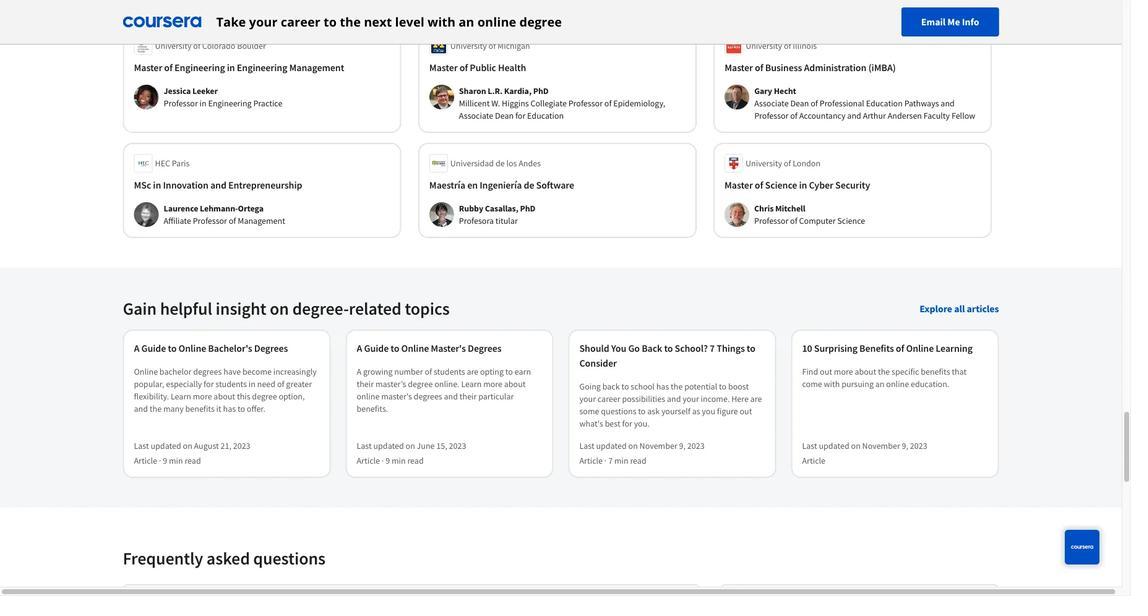 Task type: describe. For each thing, give the bounding box(es) containing it.
· for a guide to online bachelor's degrees
[[159, 456, 161, 467]]

back
[[642, 343, 663, 355]]

and inside going back to school has the potential to boost your career possibilities and your income. here are some questions to ask yourself as you figure out what's best for you.
[[667, 394, 681, 405]]

june
[[417, 441, 435, 452]]

0 vertical spatial with
[[428, 13, 456, 30]]

last for a guide to online master's degrees
[[357, 441, 372, 452]]

min for should you go back to school? 7 things to consider
[[615, 456, 629, 467]]

21,
[[221, 441, 232, 452]]

a for a guide to online master's degrees
[[357, 343, 362, 355]]

chris
[[755, 203, 774, 215]]

· for a guide to online master's degrees
[[382, 456, 384, 467]]

november for back
[[640, 441, 678, 452]]

in for master of engineering in engineering management
[[227, 62, 235, 74]]

gain
[[123, 298, 157, 320]]

articles
[[967, 303, 1000, 315]]

profesora
[[459, 216, 494, 227]]

school
[[631, 382, 655, 393]]

take
[[216, 13, 246, 30]]

1 horizontal spatial your
[[580, 394, 596, 405]]

maestría en ingeniería de software
[[430, 179, 575, 192]]

asked
[[207, 549, 250, 570]]

cyber
[[810, 179, 834, 192]]

previous testimonial element
[[138, 0, 167, 118]]

phd inside sharon l.r. kardia, phd millicent w. higgins collegiate professor of epidemiology, associate dean for education
[[534, 86, 549, 97]]

master's
[[376, 379, 406, 390]]

learn inside online bachelor degrees have become increasingly popular, especially for students in need of greater flexibility. learn more about this degree option, and the many benefits it has to offer.
[[171, 392, 191, 403]]

option,
[[279, 392, 305, 403]]

degree-
[[292, 298, 349, 320]]

phd inside rubby casallas, phd profesora titular
[[520, 203, 536, 215]]

administration
[[805, 62, 867, 74]]

degrees for a guide to online bachelor's degrees
[[254, 343, 288, 355]]

should you go back to school? 7 things to consider link
[[580, 341, 766, 371]]

article for should you go back to school? 7 things to consider
[[580, 456, 603, 467]]

university for business
[[746, 41, 783, 52]]

master for master of engineering in engineering management
[[134, 62, 162, 74]]

november for of
[[863, 441, 901, 452]]

school?
[[675, 343, 708, 355]]

in for jessica leeker professor in engineering practice
[[200, 98, 207, 109]]

illinois
[[793, 41, 817, 52]]

this
[[237, 392, 250, 403]]

updated for a guide to online bachelor's degrees
[[151, 441, 181, 452]]

management inside laurence lehmann-ortega affiliate professor of management
[[238, 216, 285, 227]]

come
[[803, 379, 823, 390]]

benefits.
[[357, 404, 388, 415]]

out inside find out more about the specific benefits that come with pursuing an online education.
[[820, 367, 833, 378]]

professor inside chris mitchell professor of computer science
[[755, 216, 789, 227]]

universidad de los andes
[[451, 158, 541, 169]]

online bachelor degrees have become increasingly popular, especially for students in need of greater flexibility. learn more about this degree option, and the many benefits it has to offer.
[[134, 367, 317, 415]]

degree inside a growing number of students are opting to earn their master's degree online. learn more about online master's degrees and their particular benefits.
[[408, 379, 433, 390]]

of inside sharon l.r. kardia, phd millicent w. higgins collegiate professor of epidemiology, associate dean for education
[[605, 98, 612, 109]]

degree inside online bachelor degrees have become increasingly popular, especially for students in need of greater flexibility. learn more about this degree option, and the many benefits it has to offer.
[[252, 392, 277, 403]]

of inside "link"
[[755, 62, 764, 74]]

in for master of science in cyber security
[[800, 179, 808, 192]]

ask
[[648, 406, 660, 418]]

0 horizontal spatial their
[[357, 379, 374, 390]]

find
[[803, 367, 819, 378]]

boulder
[[237, 41, 266, 52]]

master of business administration (imba) link
[[725, 60, 981, 75]]

in inside online bachelor degrees have become increasingly popular, especially for students in need of greater flexibility. learn more about this degree option, and the many benefits it has to offer.
[[249, 379, 256, 390]]

and up lehmann-
[[210, 179, 227, 192]]

need
[[257, 379, 276, 390]]

yourself
[[662, 406, 691, 418]]

an inside find out more about the specific benefits that come with pursuing an online education.
[[876, 379, 885, 390]]

colorado
[[202, 41, 236, 52]]

it
[[216, 404, 222, 415]]

2023 for master's
[[449, 441, 466, 452]]

you
[[702, 406, 716, 418]]

0 horizontal spatial your
[[249, 13, 278, 30]]

(imba)
[[869, 62, 896, 74]]

benefits inside online bachelor degrees have become increasingly popular, especially for students in need of greater flexibility. learn more about this degree option, and the many benefits it has to offer.
[[185, 404, 215, 415]]

and up faculty
[[941, 98, 955, 109]]

rubby casallas, phd profesora titular
[[459, 203, 536, 227]]

management inside master of engineering in engineering management link
[[289, 62, 344, 74]]

master of engineering in engineering management
[[134, 62, 344, 74]]

hecht
[[774, 86, 797, 97]]

master's
[[381, 392, 412, 403]]

has inside going back to school has the potential to boost your career possibilities and your income. here are some questions to ask yourself as you figure out what's best for you.
[[657, 382, 669, 393]]

frequently asked questions element
[[113, 548, 1010, 597]]

rubby
[[459, 203, 484, 215]]

maestría
[[430, 179, 466, 192]]

associate inside the "gary hecht associate dean of professional education pathways and professor of accountancy and arthur andersen faculty fellow"
[[755, 98, 789, 109]]

andes
[[519, 158, 541, 169]]

learn inside a growing number of students are opting to earn their master's degree online. learn more about online master's degrees and their particular benefits.
[[461, 379, 482, 390]]

9, for to
[[680, 441, 686, 452]]

on for 10 surprising benefits of online learning
[[852, 441, 861, 452]]

the inside find out more about the specific benefits that come with pursuing an online education.
[[879, 367, 891, 378]]

online.
[[435, 379, 460, 390]]

last for a guide to online bachelor's degrees
[[134, 441, 149, 452]]

education inside the "gary hecht associate dean of professional education pathways and professor of accountancy and arthur andersen faculty fellow"
[[867, 98, 903, 109]]

online inside find out more about the specific benefits that come with pursuing an online education.
[[887, 379, 910, 390]]

security
[[836, 179, 871, 192]]

students inside a growing number of students are opting to earn their master's degree online. learn more about online master's degrees and their particular benefits.
[[434, 367, 465, 378]]

dean inside sharon l.r. kardia, phd millicent w. higgins collegiate professor of epidemiology, associate dean for education
[[495, 111, 514, 122]]

updated for 10 surprising benefits of online learning
[[819, 441, 850, 452]]

2023 for to
[[688, 441, 705, 452]]

collegiate
[[531, 98, 567, 109]]

related
[[349, 298, 402, 320]]

master of public health link
[[430, 60, 686, 75]]

benefits
[[860, 343, 894, 355]]

online inside 'link'
[[402, 343, 429, 355]]

are inside going back to school has the potential to boost your career possibilities and your income. here are some questions to ask yourself as you figure out what's best for you.
[[751, 394, 762, 405]]

the inside online bachelor degrees have become increasingly popular, especially for students in need of greater flexibility. learn more about this degree option, and the many benefits it has to offer.
[[150, 404, 162, 415]]

laurence lehmann-ortega affiliate professor of management
[[164, 203, 285, 227]]

of left michigan
[[489, 41, 496, 52]]

9 for a guide to online bachelor's degrees
[[163, 456, 167, 467]]

university for public
[[451, 41, 487, 52]]

insight
[[216, 298, 267, 320]]

engineering for of
[[237, 62, 288, 74]]

should you go back to school? 7 things to consider
[[580, 343, 756, 370]]

bachelor's
[[208, 343, 252, 355]]

millicent
[[459, 98, 490, 109]]

more inside find out more about the specific benefits that come with pursuing an online education.
[[834, 367, 854, 378]]

here
[[732, 394, 749, 405]]

epidemiology,
[[614, 98, 666, 109]]

master for master of science in cyber security
[[725, 179, 753, 192]]

professor inside the "gary hecht associate dean of professional education pathways and professor of accountancy and arthur andersen faculty fellow"
[[755, 111, 789, 122]]

should
[[580, 343, 610, 355]]

income.
[[701, 394, 730, 405]]

read for master's
[[408, 456, 424, 467]]

specific
[[892, 367, 920, 378]]

of left "london"
[[784, 158, 792, 169]]

software
[[537, 179, 575, 192]]

7 inside should you go back to school? 7 things to consider
[[710, 343, 715, 355]]

master's
[[431, 343, 466, 355]]

on for should you go back to school? 7 things to consider
[[629, 441, 638, 452]]

for inside online bachelor degrees have become increasingly popular, especially for students in need of greater flexibility. learn more about this degree option, and the many benefits it has to offer.
[[204, 379, 214, 390]]

for inside going back to school has the potential to boost your career possibilities and your income. here are some questions to ask yourself as you figure out what's best for you.
[[622, 419, 633, 430]]

are inside a growing number of students are opting to earn their master's degree online. learn more about online master's degrees and their particular benefits.
[[467, 367, 479, 378]]

professor inside sharon l.r. kardia, phd millicent w. higgins collegiate professor of epidemiology, associate dean for education
[[569, 98, 603, 109]]

about inside online bachelor degrees have become increasingly popular, especially for students in need of greater flexibility. learn more about this degree option, and the many benefits it has to offer.
[[214, 392, 235, 403]]

about inside find out more about the specific benefits that come with pursuing an online education.
[[855, 367, 877, 378]]

earn
[[515, 367, 531, 378]]

los
[[507, 158, 517, 169]]

some
[[580, 406, 600, 418]]

paris
[[172, 158, 190, 169]]

sharon
[[459, 86, 486, 97]]

of inside a growing number of students are opting to earn their master's degree online. learn more about online master's degrees and their particular benefits.
[[425, 367, 432, 378]]

of left the colorado
[[193, 41, 201, 52]]

updated for should you go back to school? 7 things to consider
[[597, 441, 627, 452]]

innovation
[[163, 179, 209, 192]]

casallas,
[[485, 203, 519, 215]]

next
[[364, 13, 392, 30]]

accountancy
[[800, 111, 846, 122]]

9, for online
[[902, 441, 909, 452]]

go
[[629, 343, 640, 355]]

more inside online bachelor degrees have become increasingly popular, especially for students in need of greater flexibility. learn more about this degree option, and the many benefits it has to offer.
[[193, 392, 212, 403]]

jessica
[[164, 86, 191, 97]]

figure
[[717, 406, 738, 418]]

9 for a guide to online master's degrees
[[386, 456, 390, 467]]

popular,
[[134, 379, 164, 390]]

of inside online bachelor degrees have become increasingly popular, especially for students in need of greater flexibility. learn more about this degree option, and the many benefits it has to offer.
[[277, 379, 285, 390]]

going back to school has the potential to boost your career possibilities and your income. here are some questions to ask yourself as you figure out what's best for you.
[[580, 382, 762, 430]]

of down hecht on the right top of the page
[[791, 111, 798, 122]]

online up the bachelor
[[179, 343, 206, 355]]

pathways
[[905, 98, 940, 109]]

0 vertical spatial career
[[281, 13, 321, 30]]

dean inside the "gary hecht associate dean of professional education pathways and professor of accountancy and arthur andersen faculty fellow"
[[791, 98, 809, 109]]

the inside going back to school has the potential to boost your career possibilities and your income. here are some questions to ask yourself as you figure out what's best for you.
[[671, 382, 683, 393]]

science inside chris mitchell professor of computer science
[[838, 216, 866, 227]]

potential
[[685, 382, 718, 393]]

info
[[963, 16, 980, 28]]

become
[[243, 367, 272, 378]]



Task type: locate. For each thing, give the bounding box(es) containing it.
1 updated from the left
[[151, 441, 181, 452]]

1 vertical spatial are
[[751, 394, 762, 405]]

more inside a growing number of students are opting to earn their master's degree online. learn more about online master's degrees and their particular benefits.
[[484, 379, 503, 390]]

0 horizontal spatial questions
[[253, 549, 326, 570]]

guide for a guide to online master's degrees
[[364, 343, 389, 355]]

0 horizontal spatial more
[[193, 392, 212, 403]]

2023
[[233, 441, 250, 452], [449, 441, 466, 452], [688, 441, 705, 452], [911, 441, 928, 452]]

0 vertical spatial has
[[657, 382, 669, 393]]

article for a guide to online master's degrees
[[357, 456, 380, 467]]

read down june at the bottom of page
[[408, 456, 424, 467]]

2 horizontal spatial read
[[631, 456, 647, 467]]

in right the msc
[[153, 179, 161, 192]]

0 vertical spatial students
[[434, 367, 465, 378]]

degrees inside 'link'
[[468, 343, 502, 355]]

1 vertical spatial with
[[824, 379, 840, 390]]

0 horizontal spatial career
[[281, 13, 321, 30]]

0 vertical spatial online
[[478, 13, 517, 30]]

7 left things
[[710, 343, 715, 355]]

of left the "epidemiology,"
[[605, 98, 612, 109]]

a up 'popular,'
[[134, 343, 140, 355]]

read down you.
[[631, 456, 647, 467]]

university up business
[[746, 41, 783, 52]]

0 vertical spatial out
[[820, 367, 833, 378]]

with right come
[[824, 379, 840, 390]]

of inside "link"
[[755, 179, 764, 192]]

0 horizontal spatial dean
[[495, 111, 514, 122]]

professor right collegiate on the top of the page
[[569, 98, 603, 109]]

for right especially
[[204, 379, 214, 390]]

more down opting
[[484, 379, 503, 390]]

l.r.
[[488, 86, 503, 97]]

last
[[134, 441, 149, 452], [357, 441, 372, 452], [580, 441, 595, 452], [803, 441, 818, 452]]

coursera image
[[123, 12, 202, 32]]

3 min from the left
[[615, 456, 629, 467]]

article for 10 surprising benefits of online learning
[[803, 456, 826, 467]]

has inside online bachelor degrees have become increasingly popular, especially for students in need of greater flexibility. learn more about this degree option, and the many benefits it has to offer.
[[223, 404, 236, 415]]

1 9, from the left
[[680, 441, 686, 452]]

4 2023 from the left
[[911, 441, 928, 452]]

education.
[[911, 379, 950, 390]]

1 horizontal spatial with
[[824, 379, 840, 390]]

1 vertical spatial phd
[[520, 203, 536, 215]]

science
[[766, 179, 798, 192], [838, 216, 866, 227]]

2 9 from the left
[[386, 456, 390, 467]]

your
[[249, 13, 278, 30], [580, 394, 596, 405], [683, 394, 699, 405]]

1 horizontal spatial has
[[657, 382, 669, 393]]

0 vertical spatial are
[[467, 367, 479, 378]]

1 horizontal spatial out
[[820, 367, 833, 378]]

engineering for leeker
[[208, 98, 252, 109]]

0 horizontal spatial students
[[216, 379, 247, 390]]

benefits up education.
[[921, 367, 951, 378]]

2 updated from the left
[[374, 441, 404, 452]]

guide up growing
[[364, 343, 389, 355]]

0 vertical spatial science
[[766, 179, 798, 192]]

guide for a guide to online bachelor's degrees
[[141, 343, 166, 355]]

and inside online bachelor degrees have become increasingly popular, especially for students in need of greater flexibility. learn more about this degree option, and the many benefits it has to offer.
[[134, 404, 148, 415]]

benefits left it
[[185, 404, 215, 415]]

1 horizontal spatial degree
[[408, 379, 433, 390]]

0 vertical spatial more
[[834, 367, 854, 378]]

· inside last updated on august 21, 2023 article · 9 min read
[[159, 456, 161, 467]]

article inside last updated on august 21, 2023 article · 9 min read
[[134, 456, 157, 467]]

2 horizontal spatial for
[[622, 419, 633, 430]]

1 vertical spatial their
[[460, 392, 477, 403]]

· inside last updated on november 9, 2023 article · 7 min read
[[605, 456, 607, 467]]

article inside last updated on june 15, 2023 article · 9 min read
[[357, 456, 380, 467]]

1 vertical spatial about
[[504, 379, 526, 390]]

10
[[803, 343, 813, 355]]

a inside a guide to online bachelor's degrees link
[[134, 343, 140, 355]]

3 updated from the left
[[597, 441, 627, 452]]

engineering down leeker
[[208, 98, 252, 109]]

a for a guide to online bachelor's degrees
[[134, 343, 140, 355]]

degrees inside online bachelor degrees have become increasingly popular, especially for students in need of greater flexibility. learn more about this degree option, and the many benefits it has to offer.
[[193, 367, 222, 378]]

professional
[[820, 98, 865, 109]]

professor down chris
[[755, 216, 789, 227]]

2 horizontal spatial more
[[834, 367, 854, 378]]

2023 inside 'last updated on november 9, 2023 article'
[[911, 441, 928, 452]]

0 horizontal spatial guide
[[141, 343, 166, 355]]

0 horizontal spatial benefits
[[185, 404, 215, 415]]

for right best
[[622, 419, 633, 430]]

0 vertical spatial education
[[867, 98, 903, 109]]

of inside chris mitchell professor of computer science
[[791, 216, 798, 227]]

1 vertical spatial learn
[[171, 392, 191, 403]]

·
[[159, 456, 161, 467], [382, 456, 384, 467], [605, 456, 607, 467]]

min inside last updated on november 9, 2023 article · 7 min read
[[615, 456, 629, 467]]

article for a guide to online bachelor's degrees
[[134, 456, 157, 467]]

out down here
[[740, 406, 753, 418]]

0 horizontal spatial ·
[[159, 456, 161, 467]]

associate down millicent
[[459, 111, 494, 122]]

1 vertical spatial students
[[216, 379, 247, 390]]

degrees down a guide to online bachelor's degrees
[[193, 367, 222, 378]]

0 horizontal spatial science
[[766, 179, 798, 192]]

degrees up opting
[[468, 343, 502, 355]]

1 horizontal spatial career
[[598, 394, 621, 405]]

on for a guide to online master's degrees
[[406, 441, 415, 452]]

are
[[467, 367, 479, 378], [751, 394, 762, 405]]

2023 for online
[[911, 441, 928, 452]]

2 read from the left
[[408, 456, 424, 467]]

public
[[470, 62, 496, 74]]

of left illinois
[[784, 41, 792, 52]]

9 inside last updated on august 21, 2023 article · 9 min read
[[163, 456, 167, 467]]

questions
[[601, 406, 637, 418], [253, 549, 326, 570]]

1 horizontal spatial degrees
[[468, 343, 502, 355]]

1 horizontal spatial guide
[[364, 343, 389, 355]]

1 november from the left
[[640, 441, 678, 452]]

3 last from the left
[[580, 441, 595, 452]]

of right "benefits"
[[896, 343, 905, 355]]

0 horizontal spatial 9
[[163, 456, 167, 467]]

university for engineering
[[155, 41, 192, 52]]

of up chris
[[755, 179, 764, 192]]

1 vertical spatial science
[[838, 216, 866, 227]]

2 vertical spatial about
[[214, 392, 235, 403]]

and down professional
[[848, 111, 862, 122]]

questions right 'asked'
[[253, 549, 326, 570]]

9 inside last updated on june 15, 2023 article · 9 min read
[[386, 456, 390, 467]]

last updated on november 9, 2023 article
[[803, 441, 928, 467]]

2 last from the left
[[357, 441, 372, 452]]

2 2023 from the left
[[449, 441, 466, 452]]

explore all articles
[[920, 303, 1000, 315]]

1 read from the left
[[185, 456, 201, 467]]

min for a guide to online master's degrees
[[392, 456, 406, 467]]

science right the computer
[[838, 216, 866, 227]]

· inside last updated on june 15, 2023 article · 9 min read
[[382, 456, 384, 467]]

4 updated from the left
[[819, 441, 850, 452]]

4 last from the left
[[803, 441, 818, 452]]

out
[[820, 367, 833, 378], [740, 406, 753, 418]]

· for should you go back to school? 7 things to consider
[[605, 456, 607, 467]]

read for to
[[631, 456, 647, 467]]

updated inside last updated on august 21, 2023 article · 9 min read
[[151, 441, 181, 452]]

about up it
[[214, 392, 235, 403]]

topics
[[405, 298, 450, 320]]

you.
[[634, 419, 650, 430]]

titular
[[496, 216, 518, 227]]

guide inside the a guide to online master's degrees 'link'
[[364, 343, 389, 355]]

master inside "link"
[[725, 62, 753, 74]]

of down lehmann-
[[229, 216, 236, 227]]

master down coursera image
[[134, 62, 162, 74]]

computer
[[800, 216, 836, 227]]

on inside 'last updated on november 9, 2023 article'
[[852, 441, 861, 452]]

a left growing
[[357, 367, 362, 378]]

2023 inside last updated on august 21, 2023 article · 9 min read
[[233, 441, 250, 452]]

1 horizontal spatial 7
[[710, 343, 715, 355]]

are right here
[[751, 394, 762, 405]]

frequently
[[123, 549, 203, 570]]

3 · from the left
[[605, 456, 607, 467]]

1 horizontal spatial november
[[863, 441, 901, 452]]

ortega
[[238, 203, 264, 215]]

updated for a guide to online master's degrees
[[374, 441, 404, 452]]

2 9, from the left
[[902, 441, 909, 452]]

on
[[270, 298, 289, 320], [183, 441, 192, 452], [406, 441, 415, 452], [629, 441, 638, 452], [852, 441, 861, 452]]

guide up the bachelor
[[141, 343, 166, 355]]

dean down w.
[[495, 111, 514, 122]]

higgins
[[502, 98, 529, 109]]

of right number
[[425, 367, 432, 378]]

0 horizontal spatial min
[[169, 456, 183, 467]]

engineering inside jessica leeker professor in engineering practice
[[208, 98, 252, 109]]

and up yourself
[[667, 394, 681, 405]]

0 vertical spatial degree
[[520, 13, 562, 30]]

of inside laurence lehmann-ortega affiliate professor of management
[[229, 216, 236, 227]]

1 vertical spatial online
[[887, 379, 910, 390]]

on inside last updated on june 15, 2023 article · 9 min read
[[406, 441, 415, 452]]

2 guide from the left
[[364, 343, 389, 355]]

london
[[793, 158, 821, 169]]

online up number
[[402, 343, 429, 355]]

the left specific
[[879, 367, 891, 378]]

1 2023 from the left
[[233, 441, 250, 452]]

0 horizontal spatial about
[[214, 392, 235, 403]]

phd right casallas,
[[520, 203, 536, 215]]

explore
[[920, 303, 953, 315]]

0 horizontal spatial associate
[[459, 111, 494, 122]]

2 article from the left
[[357, 456, 380, 467]]

0 horizontal spatial education
[[528, 111, 564, 122]]

arthur
[[863, 111, 887, 122]]

2 horizontal spatial degree
[[520, 13, 562, 30]]

2 horizontal spatial your
[[683, 394, 699, 405]]

1 9 from the left
[[163, 456, 167, 467]]

university up 'master of science in cyber security'
[[746, 158, 783, 169]]

1 · from the left
[[159, 456, 161, 467]]

9
[[163, 456, 167, 467], [386, 456, 390, 467]]

phd up collegiate on the top of the page
[[534, 86, 549, 97]]

2 degrees from the left
[[468, 343, 502, 355]]

1 vertical spatial dean
[[495, 111, 514, 122]]

2 vertical spatial degree
[[252, 392, 277, 403]]

email me info
[[922, 16, 980, 28]]

master of science in cyber security link
[[725, 178, 981, 193]]

updated
[[151, 441, 181, 452], [374, 441, 404, 452], [597, 441, 627, 452], [819, 441, 850, 452]]

4 article from the left
[[803, 456, 826, 467]]

of up accountancy
[[811, 98, 818, 109]]

1 vertical spatial for
[[204, 379, 214, 390]]

of up jessica at the top left of the page
[[164, 62, 173, 74]]

dean down hecht on the right top of the page
[[791, 98, 809, 109]]

with right level
[[428, 13, 456, 30]]

0 horizontal spatial out
[[740, 406, 753, 418]]

0 horizontal spatial 7
[[609, 456, 613, 467]]

0 horizontal spatial with
[[428, 13, 456, 30]]

of up gary on the right top
[[755, 62, 764, 74]]

online up university of michigan
[[478, 13, 517, 30]]

msc in innovation and entrepreneurship link
[[134, 178, 390, 193]]

an right 'pursuing'
[[876, 379, 885, 390]]

7 inside last updated on november 9, 2023 article · 7 min read
[[609, 456, 613, 467]]

on inside last updated on november 9, 2023 article · 7 min read
[[629, 441, 638, 452]]

0 vertical spatial phd
[[534, 86, 549, 97]]

students inside online bachelor degrees have become increasingly popular, especially for students in need of greater flexibility. learn more about this degree option, and the many benefits it has to offer.
[[216, 379, 247, 390]]

10 surprising benefits of online learning link
[[803, 341, 988, 356]]

your up "boulder"
[[249, 13, 278, 30]]

1 article from the left
[[134, 456, 157, 467]]

1 vertical spatial has
[[223, 404, 236, 415]]

more down especially
[[193, 392, 212, 403]]

online up benefits.
[[357, 392, 380, 403]]

of right need on the left of page
[[277, 379, 285, 390]]

hec
[[155, 158, 170, 169]]

of left public
[[460, 62, 468, 74]]

education inside sharon l.r. kardia, phd millicent w. higgins collegiate professor of epidemiology, associate dean for education
[[528, 111, 564, 122]]

and down online.
[[444, 392, 458, 403]]

msc
[[134, 179, 151, 192]]

1 horizontal spatial management
[[289, 62, 344, 74]]

professor down gary on the right top
[[755, 111, 789, 122]]

online
[[478, 13, 517, 30], [887, 379, 910, 390], [357, 392, 380, 403]]

associate down gary on the right top
[[755, 98, 789, 109]]

0 vertical spatial dean
[[791, 98, 809, 109]]

last inside last updated on june 15, 2023 article · 9 min read
[[357, 441, 372, 452]]

out inside going back to school has the potential to boost your career possibilities and your income. here are some questions to ask yourself as you figure out what's best for you.
[[740, 406, 753, 418]]

read for bachelor's
[[185, 456, 201, 467]]

increasingly
[[273, 367, 317, 378]]

msc in innovation and entrepreneurship
[[134, 179, 302, 192]]

1 degrees from the left
[[254, 343, 288, 355]]

the
[[340, 13, 361, 30], [879, 367, 891, 378], [671, 382, 683, 393], [150, 404, 162, 415]]

master for master of public health
[[430, 62, 458, 74]]

1 vertical spatial de
[[524, 179, 535, 192]]

for
[[516, 111, 526, 122], [204, 379, 214, 390], [622, 419, 633, 430]]

a guide to online master's degrees
[[357, 343, 502, 355]]

2 · from the left
[[382, 456, 384, 467]]

in inside jessica leeker professor in engineering practice
[[200, 98, 207, 109]]

in inside "link"
[[800, 179, 808, 192]]

1 horizontal spatial learn
[[461, 379, 482, 390]]

0 horizontal spatial has
[[223, 404, 236, 415]]

0 vertical spatial de
[[496, 158, 505, 169]]

about
[[855, 367, 877, 378], [504, 379, 526, 390], [214, 392, 235, 403]]

last for 10 surprising benefits of online learning
[[803, 441, 818, 452]]

career
[[281, 13, 321, 30], [598, 394, 621, 405]]

0 horizontal spatial are
[[467, 367, 479, 378]]

min inside last updated on august 21, 2023 article · 9 min read
[[169, 456, 183, 467]]

a for a growing number of students are opting to earn their master's degree online. learn more about online master's degrees and their particular benefits.
[[357, 367, 362, 378]]

has
[[657, 382, 669, 393], [223, 404, 236, 415]]

in
[[227, 62, 235, 74], [200, 98, 207, 109], [153, 179, 161, 192], [800, 179, 808, 192], [249, 379, 256, 390]]

education up arthur
[[867, 98, 903, 109]]

on inside last updated on august 21, 2023 article · 9 min read
[[183, 441, 192, 452]]

hec paris
[[155, 158, 190, 169]]

1 horizontal spatial ·
[[382, 456, 384, 467]]

degree down need on the left of page
[[252, 392, 277, 403]]

1 horizontal spatial associate
[[755, 98, 789, 109]]

0 horizontal spatial degrees
[[254, 343, 288, 355]]

1 guide from the left
[[141, 343, 166, 355]]

degrees inside a growing number of students are opting to earn their master's degree online. learn more about online master's degrees and their particular benefits.
[[414, 392, 443, 403]]

updated inside 'last updated on november 9, 2023 article'
[[819, 441, 850, 452]]

benefits inside find out more about the specific benefits that come with pursuing an online education.
[[921, 367, 951, 378]]

last inside last updated on august 21, 2023 article · 9 min read
[[134, 441, 149, 452]]

has right it
[[223, 404, 236, 415]]

science inside master of science in cyber security "link"
[[766, 179, 798, 192]]

3 2023 from the left
[[688, 441, 705, 452]]

questions up best
[[601, 406, 637, 418]]

an up university of michigan
[[459, 13, 475, 30]]

a guide to online bachelor's degrees
[[134, 343, 288, 355]]

1 horizontal spatial science
[[838, 216, 866, 227]]

degrees
[[193, 367, 222, 378], [414, 392, 443, 403]]

1 vertical spatial out
[[740, 406, 753, 418]]

0 horizontal spatial de
[[496, 158, 505, 169]]

university of michigan
[[451, 41, 530, 52]]

with inside find out more about the specific benefits that come with pursuing an online education.
[[824, 379, 840, 390]]

read down august
[[185, 456, 201, 467]]

has right school
[[657, 382, 669, 393]]

students down have
[[216, 379, 247, 390]]

last updated on november 9, 2023 article · 7 min read
[[580, 441, 705, 467]]

phd
[[534, 86, 549, 97], [520, 203, 536, 215]]

2 horizontal spatial about
[[855, 367, 877, 378]]

your up "as"
[[683, 394, 699, 405]]

university for science
[[746, 158, 783, 169]]

2 november from the left
[[863, 441, 901, 452]]

last updated on august 21, 2023 article · 9 min read
[[134, 441, 250, 467]]

level
[[395, 13, 425, 30]]

about inside a growing number of students are opting to earn their master's degree online. learn more about online master's degrees and their particular benefits.
[[504, 379, 526, 390]]

as
[[693, 406, 701, 418]]

master inside "link"
[[725, 179, 753, 192]]

to inside a guide to online bachelor's degrees link
[[168, 343, 177, 355]]

the left next
[[340, 13, 361, 30]]

master left business
[[725, 62, 753, 74]]

9, inside last updated on november 9, 2023 article · 7 min read
[[680, 441, 686, 452]]

and down 'flexibility.'
[[134, 404, 148, 415]]

3 article from the left
[[580, 456, 603, 467]]

2023 for bachelor's
[[233, 441, 250, 452]]

more up 'pursuing'
[[834, 367, 854, 378]]

andersen
[[888, 111, 923, 122]]

1 horizontal spatial benefits
[[921, 367, 951, 378]]

number
[[395, 367, 423, 378]]

online inside a growing number of students are opting to earn their master's degree online. learn more about online master's degrees and their particular benefits.
[[357, 392, 380, 403]]

engineering up leeker
[[175, 62, 225, 74]]

1 vertical spatial more
[[484, 379, 503, 390]]

of
[[193, 41, 201, 52], [489, 41, 496, 52], [784, 41, 792, 52], [164, 62, 173, 74], [460, 62, 468, 74], [755, 62, 764, 74], [605, 98, 612, 109], [811, 98, 818, 109], [791, 111, 798, 122], [784, 158, 792, 169], [755, 179, 764, 192], [229, 216, 236, 227], [791, 216, 798, 227], [896, 343, 905, 355], [425, 367, 432, 378], [277, 379, 285, 390]]

last for should you go back to school? 7 things to consider
[[580, 441, 595, 452]]

a growing number of students are opting to earn their master's degree online. learn more about online master's degrees and their particular benefits.
[[357, 367, 531, 415]]

professor inside jessica leeker professor in engineering practice
[[164, 98, 198, 109]]

1 horizontal spatial more
[[484, 379, 503, 390]]

de left los
[[496, 158, 505, 169]]

1 horizontal spatial are
[[751, 394, 762, 405]]

fellow
[[952, 111, 976, 122]]

degrees for a guide to online master's degrees
[[468, 343, 502, 355]]

9 down benefits.
[[386, 456, 390, 467]]

0 vertical spatial learn
[[461, 379, 482, 390]]

9 down the many
[[163, 456, 167, 467]]

professor inside laurence lehmann-ortega affiliate professor of management
[[193, 216, 227, 227]]

associate inside sharon l.r. kardia, phd millicent w. higgins collegiate professor of epidemiology, associate dean for education
[[459, 111, 494, 122]]

master left public
[[430, 62, 458, 74]]

learn down opting
[[461, 379, 482, 390]]

9, inside 'last updated on november 9, 2023 article'
[[902, 441, 909, 452]]

1 horizontal spatial education
[[867, 98, 903, 109]]

lehmann-
[[200, 203, 238, 215]]

guide
[[141, 343, 166, 355], [364, 343, 389, 355]]

article inside last updated on november 9, 2023 article · 7 min read
[[580, 456, 603, 467]]

to inside the a guide to online master's degrees 'link'
[[391, 343, 400, 355]]

guide inside a guide to online bachelor's degrees link
[[141, 343, 166, 355]]

1 horizontal spatial online
[[478, 13, 517, 30]]

practice
[[253, 98, 283, 109]]

are left opting
[[467, 367, 479, 378]]

you
[[612, 343, 627, 355]]

1 min from the left
[[169, 456, 183, 467]]

and
[[941, 98, 955, 109], [848, 111, 862, 122], [210, 179, 227, 192], [444, 392, 458, 403], [667, 394, 681, 405], [134, 404, 148, 415]]

0 horizontal spatial degrees
[[193, 367, 222, 378]]

min inside last updated on june 15, 2023 article · 9 min read
[[392, 456, 406, 467]]

1 last from the left
[[134, 441, 149, 452]]

1 horizontal spatial degrees
[[414, 392, 443, 403]]

1 vertical spatial an
[[876, 379, 885, 390]]

online up 'popular,'
[[134, 367, 158, 378]]

2 vertical spatial online
[[357, 392, 380, 403]]

0 horizontal spatial an
[[459, 13, 475, 30]]

a guide to online master's degrees link
[[357, 341, 543, 356]]

0 vertical spatial degrees
[[193, 367, 222, 378]]

questions inside going back to school has the potential to boost your career possibilities and your income. here are some questions to ask yourself as you figure out what's best for you.
[[601, 406, 637, 418]]

university up master of public health
[[451, 41, 487, 52]]

on for a guide to online bachelor's degrees
[[183, 441, 192, 452]]

0 vertical spatial for
[[516, 111, 526, 122]]

1 vertical spatial degree
[[408, 379, 433, 390]]

0 vertical spatial associate
[[755, 98, 789, 109]]

read inside last updated on august 21, 2023 article · 9 min read
[[185, 456, 201, 467]]

1 horizontal spatial min
[[392, 456, 406, 467]]

1 horizontal spatial an
[[876, 379, 885, 390]]

7 down best
[[609, 456, 613, 467]]

2023 inside last updated on june 15, 2023 article · 9 min read
[[449, 441, 466, 452]]

1 horizontal spatial about
[[504, 379, 526, 390]]

universidad
[[451, 158, 494, 169]]

to inside a growing number of students are opting to earn their master's degree online. learn more about online master's degrees and their particular benefits.
[[506, 367, 513, 378]]

for inside sharon l.r. kardia, phd millicent w. higgins collegiate professor of epidemiology, associate dean for education
[[516, 111, 526, 122]]

master for master of business administration (imba)
[[725, 62, 753, 74]]

for down the higgins
[[516, 111, 526, 122]]

their down growing
[[357, 379, 374, 390]]

3 read from the left
[[631, 456, 647, 467]]

master of science in cyber security
[[725, 179, 871, 192]]

read inside last updated on june 15, 2023 article · 9 min read
[[408, 456, 424, 467]]

consider
[[580, 358, 617, 370]]

2023 inside last updated on november 9, 2023 article · 7 min read
[[688, 441, 705, 452]]

article inside 'last updated on november 9, 2023 article'
[[803, 456, 826, 467]]

mitchell
[[776, 203, 806, 215]]

their
[[357, 379, 374, 390], [460, 392, 477, 403]]

1 horizontal spatial de
[[524, 179, 535, 192]]

especially
[[166, 379, 202, 390]]

take your career to the next level with an online degree
[[216, 13, 562, 30]]

1 vertical spatial benefits
[[185, 404, 215, 415]]

a inside a growing number of students are opting to earn their master's degree online. learn more about online master's degrees and their particular benefits.
[[357, 367, 362, 378]]

online down specific
[[887, 379, 910, 390]]

de down andes
[[524, 179, 535, 192]]

engineering down "boulder"
[[237, 62, 288, 74]]

questions inside frequently asked questions element
[[253, 549, 326, 570]]

education down collegiate on the top of the page
[[528, 111, 564, 122]]

in left cyber
[[800, 179, 808, 192]]

growing
[[363, 367, 393, 378]]

find out more about the specific benefits that come with pursuing an online education.
[[803, 367, 967, 390]]

best
[[605, 419, 621, 430]]

0 vertical spatial about
[[855, 367, 877, 378]]

online inside online bachelor degrees have become increasingly popular, especially for students in need of greater flexibility. learn more about this degree option, and the many benefits it has to offer.
[[134, 367, 158, 378]]

degrees up become
[[254, 343, 288, 355]]

to
[[324, 13, 337, 30], [168, 343, 177, 355], [391, 343, 400, 355], [665, 343, 673, 355], [747, 343, 756, 355], [506, 367, 513, 378], [622, 382, 629, 393], [719, 382, 727, 393], [238, 404, 245, 415], [639, 406, 646, 418]]

career up master of engineering in engineering management link
[[281, 13, 321, 30]]

updated inside last updated on june 15, 2023 article · 9 min read
[[374, 441, 404, 452]]

to inside online bachelor degrees have become increasingly popular, especially for students in need of greater flexibility. learn more about this degree option, and the many benefits it has to offer.
[[238, 404, 245, 415]]

more
[[834, 367, 854, 378], [484, 379, 503, 390], [193, 392, 212, 403]]

1 vertical spatial questions
[[253, 549, 326, 570]]

min for a guide to online bachelor's degrees
[[169, 456, 183, 467]]

2 min from the left
[[392, 456, 406, 467]]

entrepreneurship
[[228, 179, 302, 192]]

the left potential
[[671, 382, 683, 393]]

master of public health
[[430, 62, 526, 74]]

out right find
[[820, 367, 833, 378]]

2 vertical spatial more
[[193, 392, 212, 403]]

degree down number
[[408, 379, 433, 390]]

1 vertical spatial degrees
[[414, 392, 443, 403]]

and inside a growing number of students are opting to earn their master's degree online. learn more about online master's degrees and their particular benefits.
[[444, 392, 458, 403]]

0 horizontal spatial online
[[357, 392, 380, 403]]

career inside going back to school has the potential to boost your career possibilities and your income. here are some questions to ask yourself as you figure out what's best for you.
[[598, 394, 621, 405]]

online up specific
[[907, 343, 934, 355]]

career down back
[[598, 394, 621, 405]]

1 vertical spatial associate
[[459, 111, 494, 122]]

15,
[[437, 441, 447, 452]]

university down coursera image
[[155, 41, 192, 52]]

next testimonial element
[[955, 0, 985, 118]]



Task type: vqa. For each thing, say whether or not it's contained in the screenshot.


